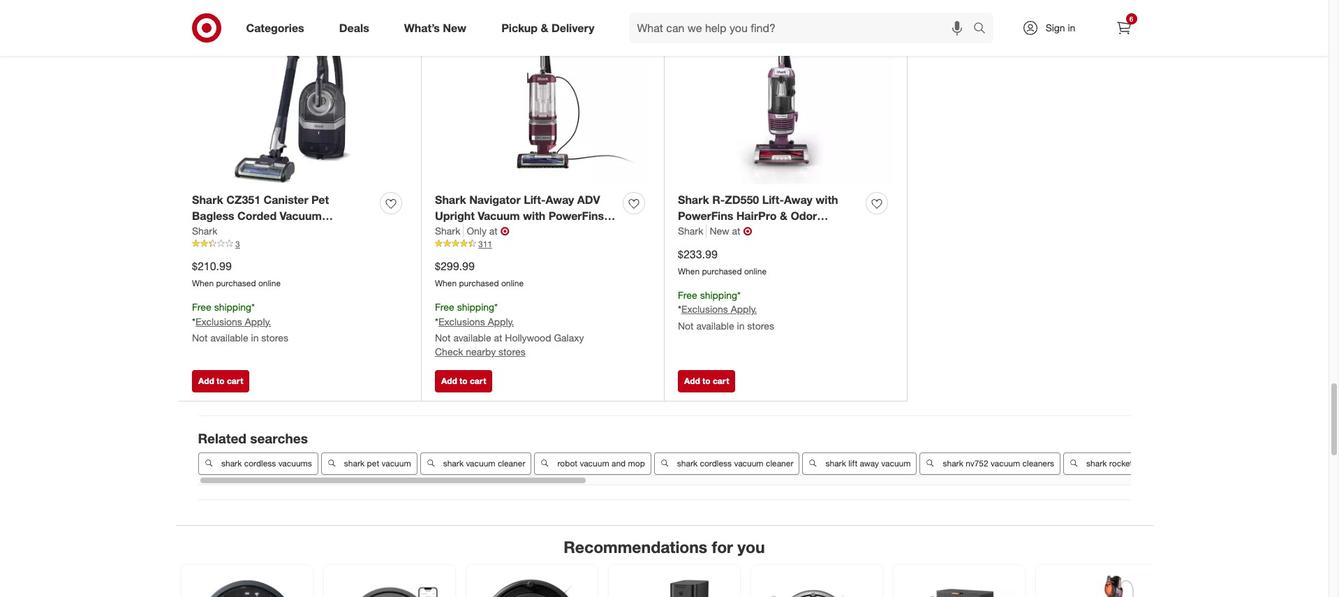 Task type: vqa. For each thing, say whether or not it's contained in the screenshot.
Add to cart button to the left
yes



Task type: locate. For each thing, give the bounding box(es) containing it.
shark link for $299.99
[[435, 224, 464, 238]]

-
[[585, 225, 589, 239]]

add to cart for shark navigator lift-away adv upright vacuum with powerfins and self-cleaning brushroll - la401
[[441, 376, 486, 386]]

2 horizontal spatial online
[[745, 266, 767, 276]]

to
[[217, 376, 225, 386], [460, 376, 468, 386], [703, 376, 711, 386]]

when for $299.99
[[435, 278, 457, 288]]

pet
[[367, 458, 379, 468]]

at up $233.99 when purchased online
[[732, 225, 741, 237]]

lift
[[848, 458, 858, 468]]

$233.99
[[678, 247, 718, 261]]

purchased inside $233.99 when purchased online
[[702, 266, 742, 276]]

not inside the free shipping * * exclusions apply. not available at hollywood galaxy check nearby stores
[[435, 332, 451, 344]]

free down the $299.99
[[435, 301, 455, 313]]

and
[[435, 225, 455, 239], [612, 458, 626, 468]]

2 horizontal spatial to
[[703, 376, 711, 386]]

5 vacuum from the left
[[881, 458, 911, 468]]

available down $233.99 when purchased online
[[697, 320, 735, 332]]

shark cordless vacuum cleaner
[[677, 458, 793, 468]]

search
[[967, 22, 1001, 36]]

2 horizontal spatial cart
[[713, 376, 729, 386]]

shark only at ¬
[[435, 224, 510, 238]]

online down shark new at ¬
[[745, 266, 767, 276]]

in for $233.99
[[737, 320, 745, 332]]

4 shark from the left
[[677, 458, 698, 468]]

3 add from the left
[[685, 376, 700, 386]]

0 horizontal spatial cleaner
[[498, 458, 525, 468]]

not for $210.99
[[192, 332, 208, 344]]

* down $233.99 when purchased online
[[738, 289, 741, 301]]

online for $299.99
[[501, 278, 524, 288]]

2 cart from the left
[[470, 376, 486, 386]]

in right sign
[[1068, 22, 1076, 34]]

1 horizontal spatial online
[[501, 278, 524, 288]]

available down $210.99 when purchased online
[[211, 332, 248, 344]]

stores
[[748, 320, 775, 332], [261, 332, 288, 344], [499, 346, 526, 358]]

2 add to cart from the left
[[441, 376, 486, 386]]

purchased down $233.99
[[702, 266, 742, 276]]

2 horizontal spatial shark link
[[678, 224, 707, 238]]

2 add to cart button from the left
[[435, 370, 493, 393]]

2 horizontal spatial available
[[697, 320, 735, 332]]

2 shark link from the left
[[435, 224, 464, 238]]

away
[[546, 193, 574, 207]]

shark inside "shark cz351 canister pet bagless corded vacuum navy/silver"
[[192, 193, 223, 207]]

shark up upright
[[435, 193, 466, 207]]

exclusions apply. button up nearby
[[439, 315, 514, 329]]

1 horizontal spatial and
[[612, 458, 626, 468]]

shipping down $210.99 when purchased online
[[214, 301, 252, 313]]

irobot roomba combo i5 robot vacuum and mop image
[[760, 574, 874, 597], [760, 574, 874, 597]]

online down 3 link
[[258, 278, 281, 288]]

5 shark from the left
[[826, 458, 846, 468]]

corded
[[237, 209, 277, 223]]

sign in
[[1046, 22, 1076, 34]]

online inside $233.99 when purchased online
[[745, 266, 767, 276]]

when down the $299.99
[[435, 278, 457, 288]]

6 shark from the left
[[943, 458, 963, 468]]

* down $233.99
[[678, 303, 682, 315]]

0 horizontal spatial when
[[192, 278, 214, 288]]

2 horizontal spatial purchased
[[702, 266, 742, 276]]

0 horizontal spatial new
[[443, 21, 467, 35]]

shark navigator lift-away adv upright vacuum with powerfins and self-cleaning brushroll - la401 image
[[435, 0, 650, 184], [435, 0, 650, 184]]

0 horizontal spatial purchased
[[216, 278, 256, 288]]

3 shark link from the left
[[678, 224, 707, 238]]

3 vacuum from the left
[[580, 458, 609, 468]]

1 horizontal spatial when
[[435, 278, 457, 288]]

1 horizontal spatial exclusions
[[439, 315, 485, 327]]

at
[[489, 225, 498, 237], [732, 225, 741, 237], [494, 332, 503, 344]]

add
[[198, 376, 214, 386], [441, 376, 457, 386], [685, 376, 700, 386]]

shark nv752 vacuum cleaners link
[[920, 452, 1061, 475]]

vacuum
[[280, 209, 322, 223], [478, 209, 520, 223]]

robot
[[557, 458, 577, 468]]

shark
[[221, 458, 242, 468], [344, 458, 364, 468], [443, 458, 464, 468], [677, 458, 698, 468], [826, 458, 846, 468], [943, 458, 963, 468]]

1 to from the left
[[217, 376, 225, 386]]

online
[[745, 266, 767, 276], [258, 278, 281, 288], [501, 278, 524, 288]]

shipping down $233.99 when purchased online
[[700, 289, 738, 301]]

categories link
[[234, 13, 322, 43]]

shark link down 'bagless'
[[192, 224, 217, 238]]

2 horizontal spatial add
[[685, 376, 700, 386]]

shark ion wi-fi connected robot vacuum - rv765 image
[[190, 574, 304, 597], [190, 574, 304, 597]]

online inside $299.99 when purchased online
[[501, 278, 524, 288]]

at inside shark only at ¬
[[489, 225, 498, 237]]

0 horizontal spatial vacuum
[[280, 209, 322, 223]]

purchased inside $299.99 when purchased online
[[459, 278, 499, 288]]

cart for $233.99
[[713, 376, 729, 386]]

add for shark cz351 canister pet bagless corded vacuum navy/silver
[[198, 376, 214, 386]]

1 horizontal spatial in
[[737, 320, 745, 332]]

exclusions down $233.99 when purchased online
[[682, 303, 728, 315]]

purchased down $210.99
[[216, 278, 256, 288]]

purchased for $299.99
[[459, 278, 499, 288]]

shark matrix robot vacuum for carpets and hardfloors with self-cleaning brushroll and precision mapping rv2310 image
[[332, 574, 447, 597], [332, 574, 447, 597]]

1 shark from the left
[[221, 458, 242, 468]]

shipping
[[700, 289, 738, 301], [214, 301, 252, 313], [457, 301, 495, 313]]

new up $233.99 when purchased online
[[710, 225, 730, 237]]

free shipping * * exclusions apply. not available at hollywood galaxy check nearby stores
[[435, 301, 584, 358]]

shipping inside the free shipping * * exclusions apply. not available at hollywood galaxy check nearby stores
[[457, 301, 495, 313]]

add to cart button for shark navigator lift-away adv upright vacuum with powerfins and self-cleaning brushroll - la401
[[435, 370, 493, 393]]

0 horizontal spatial shipping
[[214, 301, 252, 313]]

shipping for $233.99
[[700, 289, 738, 301]]

1 horizontal spatial vacuum
[[478, 209, 520, 223]]

shark link down upright
[[435, 224, 464, 238]]

vacuum for lift-
[[478, 209, 520, 223]]

shark lift away vacuum
[[826, 458, 911, 468]]

2 horizontal spatial exclusions apply. button
[[682, 303, 757, 317]]

online for $233.99
[[745, 266, 767, 276]]

free shipping * * exclusions apply. not available in stores for $210.99
[[192, 301, 288, 344]]

new
[[443, 21, 467, 35], [710, 225, 730, 237]]

cordless for vacuum
[[700, 458, 732, 468]]

exclusions apply. button
[[682, 303, 757, 317], [196, 315, 271, 329], [439, 315, 514, 329]]

1 horizontal spatial cordless
[[700, 458, 732, 468]]

2 vacuum from the left
[[478, 209, 520, 223]]

shark inside shark only at ¬
[[435, 225, 461, 237]]

shark down 'bagless'
[[192, 225, 217, 237]]

add to cart
[[198, 376, 243, 386], [441, 376, 486, 386], [685, 376, 729, 386]]

1 vertical spatial new
[[710, 225, 730, 237]]

0 horizontal spatial online
[[258, 278, 281, 288]]

shark for shark navigator lift-away adv upright vacuum with powerfins and self-cleaning brushroll - la401
[[435, 193, 466, 207]]

exclusions apply. button down $233.99 when purchased online
[[682, 303, 757, 317]]

vacuum down navigator
[[478, 209, 520, 223]]

0 horizontal spatial ¬
[[501, 224, 510, 238]]

shark navigator lift-away adv upright vacuum with powerfins and self-cleaning brushroll - la401 link
[[435, 192, 617, 255]]

shark cz351 canister pet bagless corded vacuum navy/silver link
[[192, 192, 374, 239]]

1 horizontal spatial free
[[435, 301, 455, 313]]

1 horizontal spatial purchased
[[459, 278, 499, 288]]

free shipping * * exclusions apply. not available in stores for $233.99
[[678, 289, 775, 332]]

in
[[1068, 22, 1076, 34], [737, 320, 745, 332], [251, 332, 259, 344]]

1 horizontal spatial add to cart button
[[435, 370, 493, 393]]

when inside $233.99 when purchased online
[[678, 266, 700, 276]]

exclusions for $233.99
[[682, 303, 728, 315]]

2 cordless from the left
[[700, 458, 732, 468]]

purchased inside $210.99 when purchased online
[[216, 278, 256, 288]]

0 horizontal spatial shark link
[[192, 224, 217, 238]]

$299.99 when purchased online
[[435, 259, 524, 288]]

not for $233.99
[[678, 320, 694, 332]]

2 horizontal spatial add to cart
[[685, 376, 729, 386]]

0 horizontal spatial free
[[192, 301, 211, 313]]

when down $233.99
[[678, 266, 700, 276]]

0 horizontal spatial add to cart button
[[192, 370, 250, 393]]

shipping down $299.99 when purchased online
[[457, 301, 495, 313]]

1 vacuum from the left
[[280, 209, 322, 223]]

canister
[[264, 193, 309, 207]]

vacuum inside shark navigator lift-away adv upright vacuum with powerfins and self-cleaning brushroll - la401
[[478, 209, 520, 223]]

2 add from the left
[[441, 376, 457, 386]]

robot vacuum and mop
[[557, 458, 645, 468]]

1 horizontal spatial new
[[710, 225, 730, 237]]

0 horizontal spatial to
[[217, 376, 225, 386]]

1 horizontal spatial to
[[460, 376, 468, 386]]

available for $299.99
[[454, 332, 491, 344]]

exclusions apply. button down $210.99 when purchased online
[[196, 315, 271, 329]]

shark cz351 canister pet bagless corded vacuum navy/silver image
[[192, 0, 407, 184], [192, 0, 407, 184]]

apply. inside the free shipping * * exclusions apply. not available at hollywood galaxy check nearby stores
[[488, 315, 514, 327]]

cart for $210.99
[[227, 376, 243, 386]]

when for $233.99
[[678, 266, 700, 276]]

3 add to cart button from the left
[[678, 370, 736, 393]]

free for $299.99
[[435, 301, 455, 313]]

for
[[712, 537, 733, 556]]

shark r-zd550 lift-away with powerfins hairpro & odor neutralizer technology upright multi surface vacuum, mauve - certified refurbished image
[[678, 0, 893, 184], [678, 0, 893, 184]]

irobot roomba 675 wi-fi connected robot vacuum image
[[475, 574, 589, 597], [475, 574, 589, 597]]

0 horizontal spatial cart
[[227, 376, 243, 386]]

shark up 'bagless'
[[192, 193, 223, 207]]

1 horizontal spatial shipping
[[457, 301, 495, 313]]

new right what's
[[443, 21, 467, 35]]

$210.99 when purchased online
[[192, 259, 281, 288]]

2 horizontal spatial exclusions
[[682, 303, 728, 315]]

shark inside shark new at ¬
[[678, 225, 704, 237]]

0 horizontal spatial apply.
[[245, 315, 271, 327]]

irobot roomba i3+ evo (3550) wi-fi connected self-emptying robot vacuum - black – 3550 image
[[617, 574, 732, 597], [617, 574, 732, 597]]

0 horizontal spatial in
[[251, 332, 259, 344]]

0 horizontal spatial stores
[[261, 332, 288, 344]]

nv752
[[966, 458, 989, 468]]

exclusions down $210.99 when purchased online
[[196, 315, 242, 327]]

available for $233.99
[[697, 320, 735, 332]]

what's new
[[404, 21, 467, 35]]

2 to from the left
[[460, 376, 468, 386]]

0 vertical spatial and
[[435, 225, 455, 239]]

self-
[[458, 225, 483, 239]]

1 horizontal spatial add
[[441, 376, 457, 386]]

vacuums
[[278, 458, 312, 468]]

exclusions inside the free shipping * * exclusions apply. not available at hollywood galaxy check nearby stores
[[439, 315, 485, 327]]

1 cordless from the left
[[244, 458, 276, 468]]

0 horizontal spatial add to cart
[[198, 376, 243, 386]]

cleaner
[[498, 458, 525, 468], [766, 458, 793, 468]]

vacuum down canister
[[280, 209, 322, 223]]

0 horizontal spatial add
[[198, 376, 214, 386]]

¬ right only
[[501, 224, 510, 238]]

shark for shark cz351 canister pet bagless corded vacuum navy/silver
[[192, 193, 223, 207]]

* down $299.99 when purchased online
[[495, 301, 498, 313]]

and up la401
[[435, 225, 455, 239]]

6 link
[[1109, 13, 1140, 43]]

shipping for $210.99
[[214, 301, 252, 313]]

what's new link
[[392, 13, 484, 43]]

2 shark from the left
[[344, 458, 364, 468]]

shark link
[[192, 224, 217, 238], [435, 224, 464, 238], [678, 224, 707, 238]]

0 horizontal spatial exclusions apply. button
[[196, 315, 271, 329]]

delivery
[[552, 21, 595, 35]]

1 add from the left
[[198, 376, 214, 386]]

3 shark from the left
[[443, 458, 464, 468]]

1 add to cart button from the left
[[192, 370, 250, 393]]

not
[[678, 320, 694, 332], [192, 332, 208, 344], [435, 332, 451, 344]]

1 horizontal spatial stores
[[499, 346, 526, 358]]

0 horizontal spatial cordless
[[244, 458, 276, 468]]

robot vacuum and mop link
[[534, 452, 651, 475]]

2 horizontal spatial add to cart button
[[678, 370, 736, 393]]

2 horizontal spatial shipping
[[700, 289, 738, 301]]

apply. for $233.99
[[731, 303, 757, 315]]

online up the free shipping * * exclusions apply. not available at hollywood galaxy check nearby stores
[[501, 278, 524, 288]]

shark inside shark navigator lift-away adv upright vacuum with powerfins and self-cleaning brushroll - la401
[[435, 193, 466, 207]]

2 horizontal spatial apply.
[[731, 303, 757, 315]]

apply. down $210.99 when purchased online
[[245, 315, 271, 327]]

2 horizontal spatial free
[[678, 289, 698, 301]]

free down $210.99
[[192, 301, 211, 313]]

1 horizontal spatial not
[[435, 332, 451, 344]]

*
[[738, 289, 741, 301], [252, 301, 255, 313], [495, 301, 498, 313], [678, 303, 682, 315], [192, 315, 196, 327], [435, 315, 439, 327]]

apply.
[[731, 303, 757, 315], [245, 315, 271, 327], [488, 315, 514, 327]]

0 horizontal spatial free shipping * * exclusions apply. not available in stores
[[192, 301, 288, 344]]

irobot roomba combo i5+ self-emptying robot vacuum & mop image
[[902, 574, 1017, 597], [902, 574, 1017, 597]]

3 to from the left
[[703, 376, 711, 386]]

2 horizontal spatial not
[[678, 320, 694, 332]]

in down $233.99 when purchased online
[[737, 320, 745, 332]]

deals
[[339, 21, 369, 35]]

when
[[678, 266, 700, 276], [192, 278, 214, 288], [435, 278, 457, 288]]

available
[[697, 320, 735, 332], [211, 332, 248, 344], [454, 332, 491, 344]]

2 horizontal spatial when
[[678, 266, 700, 276]]

you
[[738, 537, 765, 556]]

available up check nearby stores button
[[454, 332, 491, 344]]

1 ¬ from the left
[[501, 224, 510, 238]]

shipping for $299.99
[[457, 301, 495, 313]]

shark rocket ultra-light corded stick vacuum - hv301 image
[[1045, 574, 1159, 597], [1045, 574, 1159, 597]]

1 horizontal spatial exclusions apply. button
[[439, 315, 514, 329]]

shark up $233.99
[[678, 225, 704, 237]]

categories
[[246, 21, 304, 35]]

purchased down the $299.99
[[459, 278, 499, 288]]

¬
[[501, 224, 510, 238], [743, 224, 753, 238]]

cart
[[227, 376, 243, 386], [470, 376, 486, 386], [713, 376, 729, 386]]

1 horizontal spatial cleaner
[[766, 458, 793, 468]]

* up check
[[435, 315, 439, 327]]

check nearby stores button
[[435, 345, 526, 359]]

sign
[[1046, 22, 1066, 34]]

1 shark link from the left
[[192, 224, 217, 238]]

apply. down $233.99 when purchased online
[[731, 303, 757, 315]]

1 horizontal spatial shark link
[[435, 224, 464, 238]]

free shipping * * exclusions apply. not available in stores down $233.99 when purchased online
[[678, 289, 775, 332]]

1 horizontal spatial available
[[454, 332, 491, 344]]

exclusions
[[682, 303, 728, 315], [196, 315, 242, 327], [439, 315, 485, 327]]

at up 311
[[489, 225, 498, 237]]

stores for $210.99
[[261, 332, 288, 344]]

3
[[235, 239, 240, 249]]

0 horizontal spatial not
[[192, 332, 208, 344]]

free inside the free shipping * * exclusions apply. not available at hollywood galaxy check nearby stores
[[435, 301, 455, 313]]

2 horizontal spatial in
[[1068, 22, 1076, 34]]

online inside $210.99 when purchased online
[[258, 278, 281, 288]]

free down $233.99
[[678, 289, 698, 301]]

add to cart button
[[192, 370, 250, 393], [435, 370, 493, 393], [678, 370, 736, 393]]

shark link up $233.99
[[678, 224, 707, 238]]

deals link
[[327, 13, 387, 43]]

shark inside 'link'
[[826, 458, 846, 468]]

free shipping * * exclusions apply. not available in stores
[[678, 289, 775, 332], [192, 301, 288, 344]]

0 horizontal spatial exclusions
[[196, 315, 242, 327]]

1 add to cart from the left
[[198, 376, 243, 386]]

3 link
[[192, 238, 407, 250]]

shark vacuum cleaner
[[443, 458, 525, 468]]

shark down upright
[[435, 225, 461, 237]]

free shipping * * exclusions apply. not available in stores down $210.99 when purchased online
[[192, 301, 288, 344]]

vacuum inside "shark cz351 canister pet bagless corded vacuum navy/silver"
[[280, 209, 322, 223]]

in down $210.99 when purchased online
[[251, 332, 259, 344]]

1 horizontal spatial cart
[[470, 376, 486, 386]]

shark for shark pet vacuum
[[344, 458, 364, 468]]

la401
[[435, 241, 468, 255]]

recommendations for you
[[564, 537, 765, 556]]

cordless
[[244, 458, 276, 468], [700, 458, 732, 468]]

0 horizontal spatial available
[[211, 332, 248, 344]]

purchased
[[702, 266, 742, 276], [216, 278, 256, 288], [459, 278, 499, 288]]

apply. up hollywood
[[488, 315, 514, 327]]

and left mop
[[612, 458, 626, 468]]

when inside $210.99 when purchased online
[[192, 278, 214, 288]]

2 horizontal spatial stores
[[748, 320, 775, 332]]

0 horizontal spatial and
[[435, 225, 455, 239]]

2 ¬ from the left
[[743, 224, 753, 238]]

3 cart from the left
[[713, 376, 729, 386]]

2 cleaner from the left
[[766, 458, 793, 468]]

when down $210.99
[[192, 278, 214, 288]]

¬ up $233.99 when purchased online
[[743, 224, 753, 238]]

1 horizontal spatial free shipping * * exclusions apply. not available in stores
[[678, 289, 775, 332]]

available for $210.99
[[211, 332, 248, 344]]

at for $233.99
[[732, 225, 741, 237]]

1 horizontal spatial add to cart
[[441, 376, 486, 386]]

1 horizontal spatial apply.
[[488, 315, 514, 327]]

1 cart from the left
[[227, 376, 243, 386]]

at up nearby
[[494, 332, 503, 344]]

at inside shark new at ¬
[[732, 225, 741, 237]]

not for $299.99
[[435, 332, 451, 344]]

0 vertical spatial new
[[443, 21, 467, 35]]

when inside $299.99 when purchased online
[[435, 278, 457, 288]]

available inside the free shipping * * exclusions apply. not available at hollywood galaxy check nearby stores
[[454, 332, 491, 344]]

exclusions up check
[[439, 315, 485, 327]]

new inside shark new at ¬
[[710, 225, 730, 237]]

1 horizontal spatial ¬
[[743, 224, 753, 238]]

2 vacuum from the left
[[466, 458, 495, 468]]

purchased for $233.99
[[702, 266, 742, 276]]



Task type: describe. For each thing, give the bounding box(es) containing it.
shark nv752 vacuum cleaners
[[943, 458, 1054, 468]]

check
[[435, 346, 463, 358]]

exclusions apply. button for $210.99
[[196, 315, 271, 329]]

1 cleaner from the left
[[498, 458, 525, 468]]

search button
[[967, 13, 1001, 46]]

and inside shark navigator lift-away adv upright vacuum with powerfins and self-cleaning brushroll - la401
[[435, 225, 455, 239]]

searches
[[250, 430, 308, 446]]

apply. for $299.99
[[488, 315, 514, 327]]

shark cz351 canister pet bagless corded vacuum navy/silver
[[192, 193, 329, 239]]

online for $210.99
[[258, 278, 281, 288]]

to for shark navigator lift-away adv upright vacuum with powerfins and self-cleaning brushroll - la401
[[460, 376, 468, 386]]

¬ for $299.99
[[501, 224, 510, 238]]

* down $210.99 when purchased online
[[252, 301, 255, 313]]

cleaners
[[1023, 458, 1054, 468]]

&
[[541, 21, 549, 35]]

cleaning
[[483, 225, 530, 239]]

stores inside the free shipping * * exclusions apply. not available at hollywood galaxy check nearby stores
[[499, 346, 526, 358]]

free for $210.99
[[192, 301, 211, 313]]

brushroll
[[533, 225, 582, 239]]

shark for shark
[[192, 225, 217, 237]]

free for $233.99
[[678, 289, 698, 301]]

cz351
[[226, 193, 261, 207]]

shark cordless vacuums link
[[198, 452, 318, 475]]

6 vacuum from the left
[[991, 458, 1020, 468]]

4 vacuum from the left
[[734, 458, 764, 468]]

new for what's
[[443, 21, 467, 35]]

shark for shark lift away vacuum
[[826, 458, 846, 468]]

galaxy
[[554, 332, 584, 344]]

apply. for $210.99
[[245, 315, 271, 327]]

shark for shark nv752 vacuum cleaners
[[943, 458, 963, 468]]

mop
[[628, 458, 645, 468]]

purchased for $210.99
[[216, 278, 256, 288]]

at inside the free shipping * * exclusions apply. not available at hollywood galaxy check nearby stores
[[494, 332, 503, 344]]

vacuum for canister
[[280, 209, 322, 223]]

shark for shark cordless vacuums
[[221, 458, 242, 468]]

* down $210.99
[[192, 315, 196, 327]]

shark for shark cordless vacuum cleaner
[[677, 458, 698, 468]]

lift-
[[524, 193, 546, 207]]

exclusions for $210.99
[[196, 315, 242, 327]]

stores for $233.99
[[748, 320, 775, 332]]

in for $210.99
[[251, 332, 259, 344]]

navigator
[[470, 193, 521, 207]]

related
[[198, 430, 247, 446]]

what's
[[404, 21, 440, 35]]

pet
[[312, 193, 329, 207]]

$233.99 when purchased online
[[678, 247, 767, 276]]

sign in link
[[1010, 13, 1098, 43]]

$210.99
[[192, 259, 232, 273]]

related searches
[[198, 430, 308, 446]]

3 add to cart from the left
[[685, 376, 729, 386]]

with
[[523, 209, 546, 223]]

6
[[1130, 15, 1134, 23]]

when for $210.99
[[192, 278, 214, 288]]

shark pet vacuum
[[344, 458, 411, 468]]

1 vacuum from the left
[[381, 458, 411, 468]]

shark link for $233.99
[[678, 224, 707, 238]]

navy/silver
[[192, 225, 252, 239]]

shark lift away vacuum link
[[803, 452, 917, 475]]

hollywood
[[505, 332, 552, 344]]

shark cordless vacuums
[[221, 458, 312, 468]]

bagless
[[192, 209, 234, 223]]

pickup & delivery
[[502, 21, 595, 35]]

adv
[[577, 193, 600, 207]]

at for $299.99
[[489, 225, 498, 237]]

¬ for $233.99
[[743, 224, 753, 238]]

$299.99
[[435, 259, 475, 273]]

add to cart for shark cz351 canister pet bagless corded vacuum navy/silver
[[198, 376, 243, 386]]

add to cart button for shark cz351 canister pet bagless corded vacuum navy/silver
[[192, 370, 250, 393]]

shark pet vacuum link
[[321, 452, 417, 475]]

shark cordless vacuum cleaner link
[[654, 452, 800, 475]]

shark for shark new at ¬
[[678, 225, 704, 237]]

pickup
[[502, 21, 538, 35]]

exclusions apply. button for $233.99
[[682, 303, 757, 317]]

upright
[[435, 209, 475, 223]]

1 vertical spatial and
[[612, 458, 626, 468]]

nearby
[[466, 346, 496, 358]]

vacuum inside 'link'
[[881, 458, 911, 468]]

cart for $299.99
[[470, 376, 486, 386]]

add for shark navigator lift-away adv upright vacuum with powerfins and self-cleaning brushroll - la401
[[441, 376, 457, 386]]

What can we help you find? suggestions appear below search field
[[629, 13, 977, 43]]

shark navigator lift-away adv upright vacuum with powerfins and self-cleaning brushroll - la401
[[435, 193, 604, 255]]

exclusions for $299.99
[[439, 315, 485, 327]]

pickup & delivery link
[[490, 13, 612, 43]]

away
[[860, 458, 879, 468]]

shark for shark only at ¬
[[435, 225, 461, 237]]

shark new at ¬
[[678, 224, 753, 238]]

new for shark
[[710, 225, 730, 237]]

recommendations
[[564, 537, 708, 556]]

shark for shark vacuum cleaner
[[443, 458, 464, 468]]

only
[[467, 225, 487, 237]]

to for shark cz351 canister pet bagless corded vacuum navy/silver
[[217, 376, 225, 386]]

powerfins
[[549, 209, 604, 223]]

shark vacuum cleaner link
[[420, 452, 532, 475]]

311 link
[[435, 238, 650, 250]]

311
[[478, 239, 492, 249]]

exclusions apply. button for $299.99
[[439, 315, 514, 329]]

cordless for vacuums
[[244, 458, 276, 468]]



